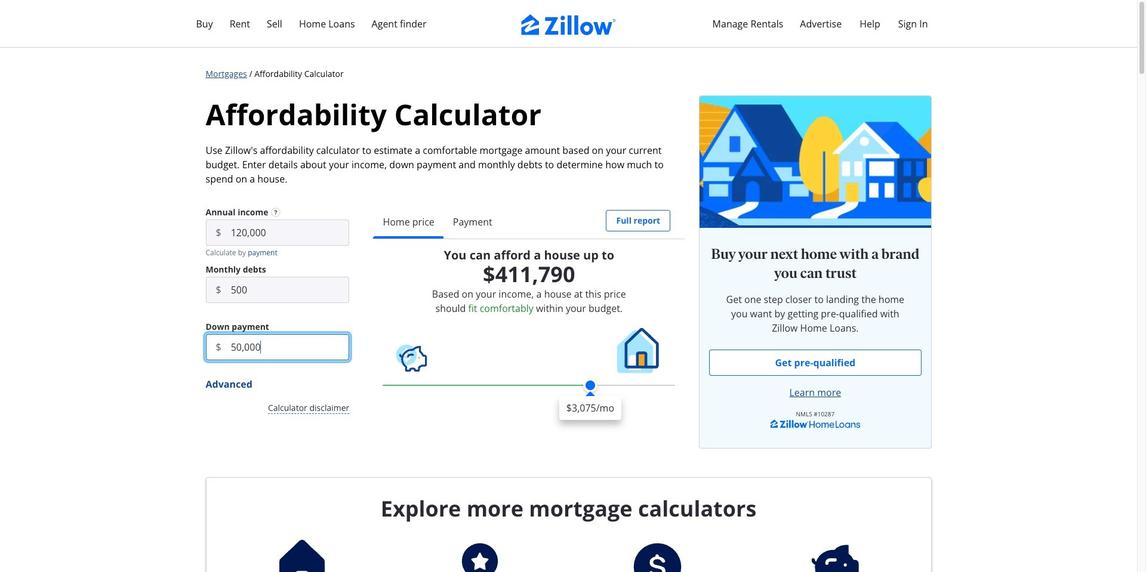 Task type: describe. For each thing, give the bounding box(es) containing it.
1   text field from the top
[[231, 220, 349, 246]]

default tabs example tab list
[[373, 205, 685, 239]]

zillow home loans image
[[771, 419, 860, 429]]



Task type: locate. For each thing, give the bounding box(es) containing it.
0 vertical spatial   text field
[[231, 220, 349, 246]]

monthly payment slider
[[559, 379, 622, 420]]

  text field
[[231, 334, 349, 361]]

zillow logo image
[[521, 14, 616, 35]]

main navigation
[[0, 0, 1137, 48]]

tab panel
[[373, 239, 685, 420]]

1 vertical spatial   text field
[[231, 277, 349, 303]]

2   text field from the top
[[231, 277, 349, 303]]

house image
[[614, 326, 663, 376], [617, 328, 659, 373]]

  text field
[[231, 220, 349, 246], [231, 277, 349, 303]]

group
[[709, 350, 922, 376]]

piggy bank image
[[395, 342, 429, 376], [396, 345, 427, 372]]



Task type: vqa. For each thing, say whether or not it's contained in the screenshot.
main Navigation
yes



